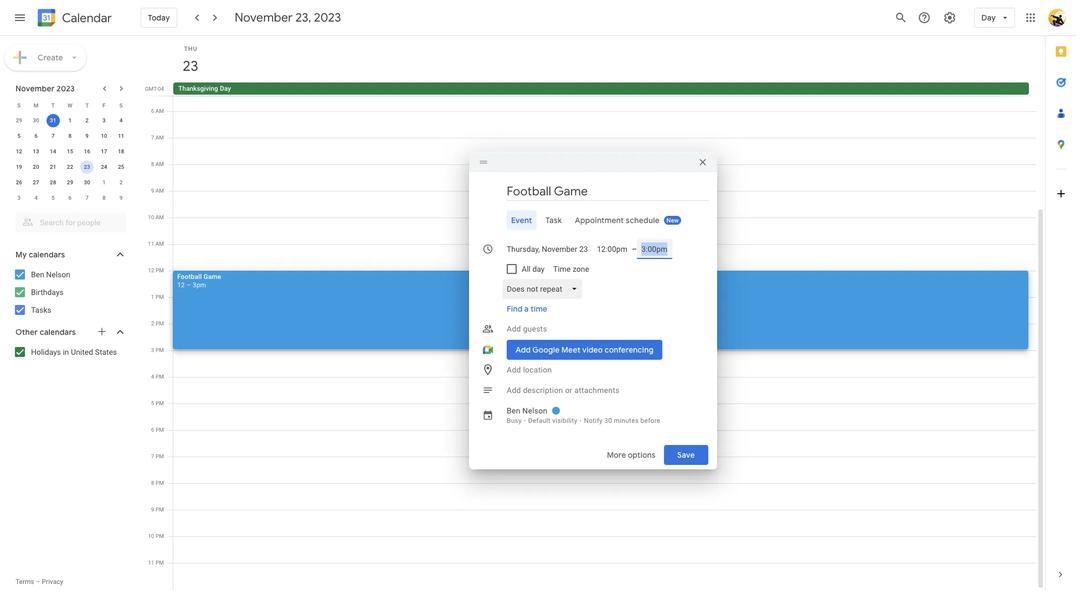Task type: locate. For each thing, give the bounding box(es) containing it.
gmt-
[[145, 86, 158, 92]]

0 vertical spatial day
[[982, 13, 996, 23]]

row up 29 element
[[11, 160, 130, 175]]

pm down '1 pm' at the left of page
[[156, 321, 164, 327]]

0 vertical spatial 5
[[17, 133, 21, 139]]

ben inside my calendars list
[[31, 270, 44, 279]]

23
[[182, 57, 198, 75], [84, 164, 90, 170]]

4 am from the top
[[155, 188, 164, 194]]

2 vertical spatial 4
[[151, 374, 154, 380]]

1 vertical spatial 1
[[102, 179, 106, 186]]

23 down the 16 element in the top of the page
[[84, 164, 90, 170]]

2 up '16'
[[85, 117, 89, 124]]

december 8 element
[[97, 192, 111, 205]]

0 vertical spatial calendars
[[29, 250, 65, 260]]

description
[[523, 386, 563, 395]]

ben nelson up default
[[507, 406, 548, 415]]

2 horizontal spatial 1
[[151, 294, 154, 300]]

4 pm from the top
[[156, 347, 164, 353]]

10 pm from the top
[[156, 507, 164, 513]]

9 for december 9 "element"
[[120, 195, 123, 201]]

2023 up w
[[57, 84, 75, 94]]

0 vertical spatial 11
[[118, 133, 124, 139]]

1 vertical spatial 3
[[17, 195, 21, 201]]

6 am from the top
[[156, 241, 164, 247]]

Add title text field
[[507, 183, 708, 200]]

9 for 9 am
[[151, 188, 154, 194]]

16 element
[[80, 145, 94, 158]]

19 element
[[12, 161, 26, 174]]

2023 right 23,
[[314, 10, 341, 25]]

0 vertical spatial 2
[[85, 117, 89, 124]]

4 row from the top
[[11, 144, 130, 160]]

nelson
[[46, 270, 70, 279], [523, 406, 548, 415]]

7 down 6 am
[[151, 135, 154, 141]]

m
[[34, 102, 38, 108]]

1 vertical spatial nelson
[[523, 406, 548, 415]]

3
[[102, 117, 106, 124], [17, 195, 21, 201], [151, 347, 154, 353]]

9 inside "element"
[[120, 195, 123, 201]]

nelson up default
[[523, 406, 548, 415]]

2 horizontal spatial 12
[[177, 281, 185, 289]]

7 up the 8 pm
[[151, 454, 154, 460]]

1 horizontal spatial t
[[85, 102, 89, 108]]

october 29 element
[[12, 114, 26, 127]]

5 inside 23 grid
[[151, 400, 154, 407]]

2 vertical spatial 5
[[151, 400, 154, 407]]

0 horizontal spatial ben
[[31, 270, 44, 279]]

11 down 10 am
[[148, 241, 154, 247]]

add for add location
[[507, 365, 521, 374]]

29 left october 30 element
[[16, 117, 22, 124]]

9 pm
[[151, 507, 164, 513]]

4
[[120, 117, 123, 124], [34, 195, 38, 201], [151, 374, 154, 380]]

day right the thanksgiving
[[220, 85, 231, 93]]

october 31, today element
[[46, 114, 60, 127]]

1 vertical spatial –
[[187, 281, 191, 289]]

4 for december 4 element
[[34, 195, 38, 201]]

row group
[[11, 113, 130, 206]]

nelson up birthdays at left
[[46, 270, 70, 279]]

1 inside 'element'
[[102, 179, 106, 186]]

row containing 5
[[11, 129, 130, 144]]

29 for 29 element
[[67, 179, 73, 186]]

row up 15
[[11, 129, 130, 144]]

pm for 12 pm
[[156, 268, 164, 274]]

23 inside 23 element
[[84, 164, 90, 170]]

0 horizontal spatial 5
[[17, 133, 21, 139]]

– left end time text box
[[632, 245, 637, 253]]

4 down 3 pm on the left bottom
[[151, 374, 154, 380]]

row up december 6 element
[[11, 175, 130, 191]]

december 2 element
[[114, 176, 128, 189]]

default visibility
[[528, 417, 577, 425]]

t
[[51, 102, 55, 108], [85, 102, 89, 108]]

privacy link
[[42, 578, 63, 586]]

5 pm
[[151, 400, 164, 407]]

8 for 8 am
[[151, 161, 154, 167]]

6 down gmt-
[[151, 108, 154, 114]]

add for add description or attachments
[[507, 386, 521, 395]]

0 horizontal spatial 23
[[84, 164, 90, 170]]

25 element
[[114, 161, 128, 174]]

2 t from the left
[[85, 102, 89, 108]]

main drawer image
[[13, 11, 27, 24]]

2 horizontal spatial 3
[[151, 347, 154, 353]]

2 row from the top
[[11, 113, 130, 129]]

2 horizontal spatial –
[[632, 245, 637, 253]]

8 for december 8 "element" at the left top of the page
[[102, 195, 106, 201]]

ben down my calendars
[[31, 270, 44, 279]]

0 vertical spatial 29
[[16, 117, 22, 124]]

0 vertical spatial 2023
[[314, 10, 341, 25]]

notify
[[584, 417, 603, 425]]

2 am from the top
[[155, 135, 164, 141]]

9 up 10 am
[[151, 188, 154, 194]]

time zone
[[554, 264, 590, 273]]

6 down 29 element
[[68, 195, 72, 201]]

12 pm from the top
[[156, 560, 164, 566]]

30 down 23 element
[[84, 179, 90, 186]]

am down 9 am
[[156, 214, 164, 220]]

12 up 19
[[16, 148, 22, 155]]

1 horizontal spatial 1
[[102, 179, 106, 186]]

add for add guests
[[507, 324, 521, 333]]

Start time text field
[[597, 242, 628, 256]]

calendars up in
[[40, 327, 76, 337]]

0 horizontal spatial 30
[[33, 117, 39, 124]]

2 vertical spatial 2
[[151, 321, 154, 327]]

None field
[[502, 279, 587, 299]]

1 add from the top
[[507, 324, 521, 333]]

pm up 7 pm
[[156, 427, 164, 433]]

pm for 11 pm
[[156, 560, 164, 566]]

6 up 7 pm
[[151, 427, 154, 433]]

7 down 30 element
[[85, 195, 89, 201]]

29 for october 29 element at the left of page
[[16, 117, 22, 124]]

football
[[177, 273, 202, 281]]

21 element
[[46, 161, 60, 174]]

0 vertical spatial add
[[507, 324, 521, 333]]

1 vertical spatial 10
[[148, 214, 154, 220]]

am up the '12 pm'
[[156, 241, 164, 247]]

pm up "2 pm"
[[156, 294, 164, 300]]

10 up 11 pm
[[148, 533, 154, 540]]

add
[[507, 324, 521, 333], [507, 365, 521, 374], [507, 386, 521, 395]]

find a time
[[507, 304, 547, 314]]

ben
[[31, 270, 44, 279], [507, 406, 520, 415]]

2 horizontal spatial 5
[[151, 400, 154, 407]]

0 vertical spatial 10
[[101, 133, 107, 139]]

6 pm from the top
[[156, 400, 164, 407]]

0 vertical spatial ben
[[31, 270, 44, 279]]

my
[[16, 250, 27, 260]]

3 pm
[[151, 347, 164, 353]]

am for 9 am
[[155, 188, 164, 194]]

3 inside december 3 element
[[17, 195, 21, 201]]

add down add location
[[507, 386, 521, 395]]

am for 6 am
[[155, 108, 164, 114]]

6
[[151, 108, 154, 114], [34, 133, 38, 139], [68, 195, 72, 201], [151, 427, 154, 433]]

0 vertical spatial nelson
[[46, 270, 70, 279]]

1 am from the top
[[155, 108, 164, 114]]

27 element
[[29, 176, 43, 189]]

s up october 29 element at the left of page
[[17, 102, 21, 108]]

visibility
[[552, 417, 577, 425]]

row group containing 29
[[11, 113, 130, 206]]

0 vertical spatial 23
[[182, 57, 198, 75]]

5 down october 29 element at the left of page
[[17, 133, 21, 139]]

23 element
[[80, 161, 94, 174]]

pm up the 8 pm
[[156, 454, 164, 460]]

6 row from the top
[[11, 175, 130, 191]]

0 horizontal spatial day
[[220, 85, 231, 93]]

november
[[235, 10, 293, 25], [16, 84, 55, 94]]

11 down the 10 pm
[[148, 560, 154, 566]]

football game 12 – 3pm
[[177, 273, 221, 289]]

11 inside the "11" element
[[118, 133, 124, 139]]

0 horizontal spatial tab list
[[478, 210, 708, 230]]

2 vertical spatial 11
[[148, 560, 154, 566]]

3 pm from the top
[[156, 321, 164, 327]]

12
[[16, 148, 22, 155], [148, 268, 154, 274], [177, 281, 185, 289]]

thanksgiving day
[[178, 85, 231, 93]]

time
[[531, 304, 547, 314]]

4 for 4 pm
[[151, 374, 154, 380]]

0 vertical spatial 4
[[120, 117, 123, 124]]

9 down december 2 element
[[120, 195, 123, 201]]

3 row from the top
[[11, 129, 130, 144]]

28
[[50, 179, 56, 186]]

2 up 3 pm on the left bottom
[[151, 321, 154, 327]]

today
[[148, 13, 170, 23]]

1 horizontal spatial 5
[[51, 195, 55, 201]]

2 horizontal spatial 30
[[604, 417, 612, 425]]

1 horizontal spatial s
[[119, 102, 123, 108]]

3 down f
[[102, 117, 106, 124]]

20
[[33, 164, 39, 170]]

9 for 9 pm
[[151, 507, 154, 513]]

7 for 7 am
[[151, 135, 154, 141]]

1 inside 23 grid
[[151, 294, 154, 300]]

add left location
[[507, 365, 521, 374]]

15 element
[[63, 145, 77, 158]]

7 row from the top
[[11, 191, 130, 206]]

2 vertical spatial 10
[[148, 533, 154, 540]]

12 down 11 am in the left of the page
[[148, 268, 154, 274]]

find
[[507, 304, 523, 314]]

0 horizontal spatial ben nelson
[[31, 270, 70, 279]]

23 inside 23 grid
[[182, 57, 198, 75]]

0 horizontal spatial 12
[[16, 148, 22, 155]]

0 horizontal spatial –
[[36, 578, 40, 586]]

5 am from the top
[[156, 214, 164, 220]]

12 inside row
[[16, 148, 22, 155]]

zone
[[573, 264, 590, 273]]

0 vertical spatial november
[[235, 10, 293, 25]]

4 up the "11" element
[[120, 117, 123, 124]]

1 horizontal spatial nelson
[[523, 406, 548, 415]]

2 horizontal spatial 2
[[151, 321, 154, 327]]

create
[[38, 53, 63, 63]]

row containing 26
[[11, 175, 130, 191]]

0 horizontal spatial 3
[[17, 195, 21, 201]]

0 horizontal spatial 29
[[16, 117, 22, 124]]

t left f
[[85, 102, 89, 108]]

1 vertical spatial 2
[[120, 179, 123, 186]]

None search field
[[0, 208, 137, 233]]

11 for 11
[[118, 133, 124, 139]]

5 pm from the top
[[156, 374, 164, 380]]

0 vertical spatial 12
[[16, 148, 22, 155]]

pm up 5 pm
[[156, 374, 164, 380]]

am for 7 am
[[155, 135, 164, 141]]

2 vertical spatial 1
[[151, 294, 154, 300]]

6 for december 6 element
[[68, 195, 72, 201]]

thanksgiving day row
[[168, 83, 1045, 96]]

1 t from the left
[[51, 102, 55, 108]]

pm down 4 pm
[[156, 400, 164, 407]]

10 up 11 am in the left of the page
[[148, 214, 154, 220]]

1 down w
[[68, 117, 72, 124]]

10 for 10 am
[[148, 214, 154, 220]]

11 for 11 pm
[[148, 560, 154, 566]]

2 vertical spatial add
[[507, 386, 521, 395]]

thu
[[184, 45, 197, 53]]

8 down 7 pm
[[151, 480, 154, 486]]

4 inside 23 grid
[[151, 374, 154, 380]]

11 up 18
[[118, 133, 124, 139]]

11 am
[[148, 241, 164, 247]]

pm for 8 pm
[[156, 480, 164, 486]]

day
[[982, 13, 996, 23], [220, 85, 231, 93]]

1 vertical spatial 23
[[84, 164, 90, 170]]

1 vertical spatial 4
[[34, 195, 38, 201]]

1 for 1 pm
[[151, 294, 154, 300]]

2
[[85, 117, 89, 124], [120, 179, 123, 186], [151, 321, 154, 327]]

29 down the 22 "element"
[[67, 179, 73, 186]]

0 vertical spatial ben nelson
[[31, 270, 70, 279]]

2 vertical spatial 3
[[151, 347, 154, 353]]

10 up "17"
[[101, 133, 107, 139]]

30 right notify
[[604, 417, 612, 425]]

calendars
[[29, 250, 65, 260], [40, 327, 76, 337]]

3 add from the top
[[507, 386, 521, 395]]

7 inside december 7 "element"
[[85, 195, 89, 201]]

row up 22
[[11, 144, 130, 160]]

november left 23,
[[235, 10, 293, 25]]

add location
[[507, 365, 552, 374]]

1 vertical spatial 11
[[148, 241, 154, 247]]

30 down 'm'
[[33, 117, 39, 124]]

tab list
[[1046, 36, 1076, 559], [478, 210, 708, 230]]

11 pm from the top
[[156, 533, 164, 540]]

november 23, 2023
[[235, 10, 341, 25]]

3 for december 3 element
[[17, 195, 21, 201]]

17
[[101, 148, 107, 155]]

31
[[50, 117, 56, 124]]

2 pm from the top
[[156, 294, 164, 300]]

7 for 7 pm
[[151, 454, 154, 460]]

tab list containing event
[[478, 210, 708, 230]]

11
[[118, 133, 124, 139], [148, 241, 154, 247], [148, 560, 154, 566]]

3 down "2 pm"
[[151, 347, 154, 353]]

pm
[[156, 268, 164, 274], [156, 294, 164, 300], [156, 321, 164, 327], [156, 347, 164, 353], [156, 374, 164, 380], [156, 400, 164, 407], [156, 427, 164, 433], [156, 454, 164, 460], [156, 480, 164, 486], [156, 507, 164, 513], [156, 533, 164, 540], [156, 560, 164, 566]]

pm down 9 pm
[[156, 533, 164, 540]]

october 30 element
[[29, 114, 43, 127]]

day inside button
[[220, 85, 231, 93]]

3 inside 23 grid
[[151, 347, 154, 353]]

29 element
[[63, 176, 77, 189]]

pm up 4 pm
[[156, 347, 164, 353]]

0 horizontal spatial 4
[[34, 195, 38, 201]]

1 horizontal spatial november
[[235, 10, 293, 25]]

5 down 4 pm
[[151, 400, 154, 407]]

all
[[522, 264, 531, 273]]

1 horizontal spatial tab list
[[1046, 36, 1076, 559]]

3pm
[[193, 281, 206, 289]]

1 down 24 'element'
[[102, 179, 106, 186]]

23 grid
[[142, 36, 1045, 590]]

2 add from the top
[[507, 365, 521, 374]]

9
[[85, 133, 89, 139], [151, 188, 154, 194], [120, 195, 123, 201], [151, 507, 154, 513]]

1 vertical spatial 30
[[84, 179, 90, 186]]

am down 04
[[155, 108, 164, 114]]

am up 9 am
[[155, 161, 164, 167]]

row
[[11, 97, 130, 113], [11, 113, 130, 129], [11, 129, 130, 144], [11, 144, 130, 160], [11, 160, 130, 175], [11, 175, 130, 191], [11, 191, 130, 206]]

pm for 7 pm
[[156, 454, 164, 460]]

8 pm from the top
[[156, 454, 164, 460]]

5 down the 28 element
[[51, 195, 55, 201]]

0 horizontal spatial t
[[51, 102, 55, 108]]

1 vertical spatial calendars
[[40, 327, 76, 337]]

10 for 10
[[101, 133, 107, 139]]

december 7 element
[[80, 192, 94, 205]]

– down football
[[187, 281, 191, 289]]

ben nelson inside my calendars list
[[31, 270, 70, 279]]

minutes
[[614, 417, 639, 425]]

pm down the 10 pm
[[156, 560, 164, 566]]

pm down the 8 pm
[[156, 507, 164, 513]]

pm up '1 pm' at the left of page
[[156, 268, 164, 274]]

9 pm from the top
[[156, 480, 164, 486]]

–
[[632, 245, 637, 253], [187, 281, 191, 289], [36, 578, 40, 586]]

1 horizontal spatial day
[[982, 13, 996, 23]]

ben nelson
[[31, 270, 70, 279], [507, 406, 548, 415]]

1 pm from the top
[[156, 268, 164, 274]]

busy
[[507, 417, 522, 425]]

1 vertical spatial november
[[16, 84, 55, 94]]

1 horizontal spatial 12
[[148, 268, 154, 274]]

12 pm
[[148, 268, 164, 274]]

1 horizontal spatial –
[[187, 281, 191, 289]]

pm for 9 pm
[[156, 507, 164, 513]]

10 for 10 pm
[[148, 533, 154, 540]]

8 down the december 1 'element'
[[102, 195, 106, 201]]

1 horizontal spatial 30
[[84, 179, 90, 186]]

other calendars
[[16, 327, 76, 337]]

1 vertical spatial 5
[[51, 195, 55, 201]]

ben nelson up birthdays at left
[[31, 270, 70, 279]]

tasks
[[31, 306, 51, 315]]

1 horizontal spatial 2
[[120, 179, 123, 186]]

1 row from the top
[[11, 97, 130, 113]]

23 down thu
[[182, 57, 198, 75]]

21
[[50, 164, 56, 170]]

1 down the '12 pm'
[[151, 294, 154, 300]]

row up 31
[[11, 97, 130, 113]]

9 up the 10 pm
[[151, 507, 154, 513]]

1 vertical spatial add
[[507, 365, 521, 374]]

row down w
[[11, 113, 130, 129]]

2 down the 25 element
[[120, 179, 123, 186]]

find a time button
[[502, 299, 552, 319]]

7 pm from the top
[[156, 427, 164, 433]]

1 vertical spatial day
[[220, 85, 231, 93]]

am down 6 am
[[155, 135, 164, 141]]

pm up 9 pm
[[156, 480, 164, 486]]

2 horizontal spatial 4
[[151, 374, 154, 380]]

5 row from the top
[[11, 160, 130, 175]]

a
[[524, 304, 529, 314]]

ben up busy
[[507, 406, 520, 415]]

0 horizontal spatial s
[[17, 102, 21, 108]]

24 element
[[97, 161, 111, 174]]

11 element
[[114, 130, 128, 143]]

1 horizontal spatial 23
[[182, 57, 198, 75]]

28 element
[[46, 176, 60, 189]]

day button
[[975, 4, 1015, 31]]

8 up 9 am
[[151, 161, 154, 167]]

am down 8 am
[[155, 188, 164, 194]]

31 cell
[[45, 113, 62, 129]]

11 for 11 am
[[148, 241, 154, 247]]

row containing 19
[[11, 160, 130, 175]]

event
[[511, 215, 532, 225]]

other calendars button
[[2, 323, 137, 341]]

0 vertical spatial 3
[[102, 117, 106, 124]]

10 am
[[148, 214, 164, 220]]

1 vertical spatial ben
[[507, 406, 520, 415]]

1 horizontal spatial 29
[[67, 179, 73, 186]]

8 inside "element"
[[102, 195, 106, 201]]

november for november 23, 2023
[[235, 10, 293, 25]]

t up 31
[[51, 102, 55, 108]]

calendars right the my
[[29, 250, 65, 260]]

3 down 26 element
[[17, 195, 21, 201]]

3 for 3 pm
[[151, 347, 154, 353]]

thanksgiving day button
[[173, 83, 1029, 95]]

0 horizontal spatial nelson
[[46, 270, 70, 279]]

0 vertical spatial 30
[[33, 117, 39, 124]]

1 vertical spatial 12
[[148, 268, 154, 274]]

7 down october 31, today element
[[51, 133, 55, 139]]

add inside dropdown button
[[507, 324, 521, 333]]

1 for the december 1 'element'
[[102, 179, 106, 186]]

am
[[155, 108, 164, 114], [155, 135, 164, 141], [155, 161, 164, 167], [155, 188, 164, 194], [156, 214, 164, 220], [156, 241, 164, 247]]

today button
[[141, 4, 177, 31]]

november up 'm'
[[16, 84, 55, 94]]

1 horizontal spatial ben nelson
[[507, 406, 548, 415]]

row down 29 element
[[11, 191, 130, 206]]

– right terms link
[[36, 578, 40, 586]]

0 vertical spatial 1
[[68, 117, 72, 124]]

4 down 27 element
[[34, 195, 38, 201]]

10 inside row
[[101, 133, 107, 139]]

18 element
[[114, 145, 128, 158]]

my calendars
[[16, 250, 65, 260]]

day right settings menu image
[[982, 13, 996, 23]]

2 vertical spatial 12
[[177, 281, 185, 289]]

0 horizontal spatial 1
[[68, 117, 72, 124]]

0 horizontal spatial november
[[16, 84, 55, 94]]

calendar
[[62, 10, 112, 26]]

0 horizontal spatial 2023
[[57, 84, 75, 94]]

1 vertical spatial 29
[[67, 179, 73, 186]]

pm for 4 pm
[[156, 374, 164, 380]]

s right f
[[119, 102, 123, 108]]

12 down football
[[177, 281, 185, 289]]

december 4 element
[[29, 192, 43, 205]]

attachments
[[575, 386, 620, 395]]

5 for 5 pm
[[151, 400, 154, 407]]

add down find
[[507, 324, 521, 333]]

3 am from the top
[[155, 161, 164, 167]]



Task type: vqa. For each thing, say whether or not it's contained in the screenshot.
1 in the 23 grid
yes



Task type: describe. For each thing, give the bounding box(es) containing it.
before
[[641, 417, 661, 425]]

event button
[[507, 210, 537, 230]]

1 s from the left
[[17, 102, 21, 108]]

1 pm
[[151, 294, 164, 300]]

add guests
[[507, 324, 547, 333]]

10 element
[[97, 130, 111, 143]]

notify 30 minutes before
[[584, 417, 661, 425]]

game
[[203, 273, 221, 281]]

2 for december 2 element
[[120, 179, 123, 186]]

12 for 12
[[16, 148, 22, 155]]

0 vertical spatial –
[[632, 245, 637, 253]]

f
[[103, 102, 106, 108]]

25
[[118, 164, 124, 170]]

other
[[16, 327, 38, 337]]

privacy
[[42, 578, 63, 586]]

december 9 element
[[114, 192, 128, 205]]

birthdays
[[31, 288, 64, 297]]

9 am
[[151, 188, 164, 194]]

nelson inside my calendars list
[[46, 270, 70, 279]]

8 am
[[151, 161, 164, 167]]

9 up '16'
[[85, 133, 89, 139]]

holidays in united states
[[31, 348, 117, 357]]

0 horizontal spatial 2
[[85, 117, 89, 124]]

1 horizontal spatial 3
[[102, 117, 106, 124]]

pm for 2 pm
[[156, 321, 164, 327]]

1 vertical spatial 2023
[[57, 84, 75, 94]]

my calendars list
[[2, 266, 137, 319]]

23 cell
[[79, 160, 96, 175]]

new
[[667, 217, 679, 224]]

terms
[[16, 578, 34, 586]]

1 horizontal spatial 4
[[120, 117, 123, 124]]

6 pm
[[151, 427, 164, 433]]

to element
[[632, 245, 637, 253]]

2 pm
[[151, 321, 164, 327]]

w
[[68, 102, 72, 108]]

december 5 element
[[46, 192, 60, 205]]

22 element
[[63, 161, 77, 174]]

1 horizontal spatial 2023
[[314, 10, 341, 25]]

am for 10 am
[[156, 214, 164, 220]]

24
[[101, 164, 107, 170]]

26
[[16, 179, 22, 186]]

or
[[565, 386, 573, 395]]

pm for 6 pm
[[156, 427, 164, 433]]

am for 11 am
[[156, 241, 164, 247]]

16
[[84, 148, 90, 155]]

8 up 15
[[68, 133, 72, 139]]

november for november 2023
[[16, 84, 55, 94]]

december 6 element
[[63, 192, 77, 205]]

04
[[158, 86, 164, 92]]

task
[[545, 215, 562, 225]]

row containing 12
[[11, 144, 130, 160]]

december 1 element
[[97, 176, 111, 189]]

november 2023 grid
[[11, 97, 130, 206]]

22
[[67, 164, 73, 170]]

7 am
[[151, 135, 164, 141]]

14
[[50, 148, 56, 155]]

my calendars button
[[2, 246, 137, 264]]

thu 23
[[182, 45, 198, 75]]

appointment
[[575, 215, 624, 225]]

6 for 6 am
[[151, 108, 154, 114]]

calendars for other calendars
[[40, 327, 76, 337]]

row containing 29
[[11, 113, 130, 129]]

12 element
[[12, 145, 26, 158]]

thursday, november 23 element
[[178, 54, 203, 79]]

add guests button
[[502, 319, 708, 339]]

Search for people text field
[[22, 213, 120, 233]]

add description or attachments
[[507, 386, 620, 395]]

23,
[[295, 10, 311, 25]]

row containing s
[[11, 97, 130, 113]]

task button
[[541, 210, 566, 230]]

11 pm
[[148, 560, 164, 566]]

18
[[118, 148, 124, 155]]

End time text field
[[642, 242, 668, 256]]

time
[[554, 264, 571, 273]]

1 vertical spatial ben nelson
[[507, 406, 548, 415]]

15
[[67, 148, 73, 155]]

pm for 1 pm
[[156, 294, 164, 300]]

2 vertical spatial 30
[[604, 417, 612, 425]]

pm for 5 pm
[[156, 400, 164, 407]]

13 element
[[29, 145, 43, 158]]

7 for december 7 "element"
[[85, 195, 89, 201]]

12 for 12 pm
[[148, 268, 154, 274]]

location
[[523, 365, 552, 374]]

30 element
[[80, 176, 94, 189]]

pm for 3 pm
[[156, 347, 164, 353]]

settings menu image
[[943, 11, 957, 24]]

add other calendars image
[[96, 326, 107, 337]]

states
[[95, 348, 117, 357]]

17 element
[[97, 145, 111, 158]]

november 2023
[[16, 84, 75, 94]]

20 element
[[29, 161, 43, 174]]

6 am
[[151, 108, 164, 114]]

holidays
[[31, 348, 61, 357]]

26 element
[[12, 176, 26, 189]]

7 pm
[[151, 454, 164, 460]]

2 vertical spatial –
[[36, 578, 40, 586]]

10 pm
[[148, 533, 164, 540]]

8 for 8 pm
[[151, 480, 154, 486]]

2 s from the left
[[119, 102, 123, 108]]

terms link
[[16, 578, 34, 586]]

– inside football game 12 – 3pm
[[187, 281, 191, 289]]

new element
[[664, 216, 682, 225]]

6 down october 30 element
[[34, 133, 38, 139]]

gmt-04
[[145, 86, 164, 92]]

appointment schedule
[[575, 215, 660, 225]]

schedule
[[626, 215, 660, 225]]

time zone button
[[549, 259, 594, 279]]

in
[[63, 348, 69, 357]]

calendar element
[[35, 7, 112, 31]]

calendars for my calendars
[[29, 250, 65, 260]]

terms – privacy
[[16, 578, 63, 586]]

30 for october 30 element
[[33, 117, 39, 124]]

6 for 6 pm
[[151, 427, 154, 433]]

8 pm
[[151, 480, 164, 486]]

all day
[[522, 264, 545, 273]]

5 for december 5 element
[[51, 195, 55, 201]]

united
[[71, 348, 93, 357]]

day inside popup button
[[982, 13, 996, 23]]

pm for 10 pm
[[156, 533, 164, 540]]

1 horizontal spatial ben
[[507, 406, 520, 415]]

Start date text field
[[507, 242, 588, 256]]

calendar heading
[[60, 10, 112, 26]]

create button
[[4, 44, 86, 71]]

am for 8 am
[[155, 161, 164, 167]]

december 3 element
[[12, 192, 26, 205]]

guests
[[523, 324, 547, 333]]

12 inside football game 12 – 3pm
[[177, 281, 185, 289]]

2 for 2 pm
[[151, 321, 154, 327]]

30 for 30 element
[[84, 179, 90, 186]]

14 element
[[46, 145, 60, 158]]

27
[[33, 179, 39, 186]]

row containing 3
[[11, 191, 130, 206]]



